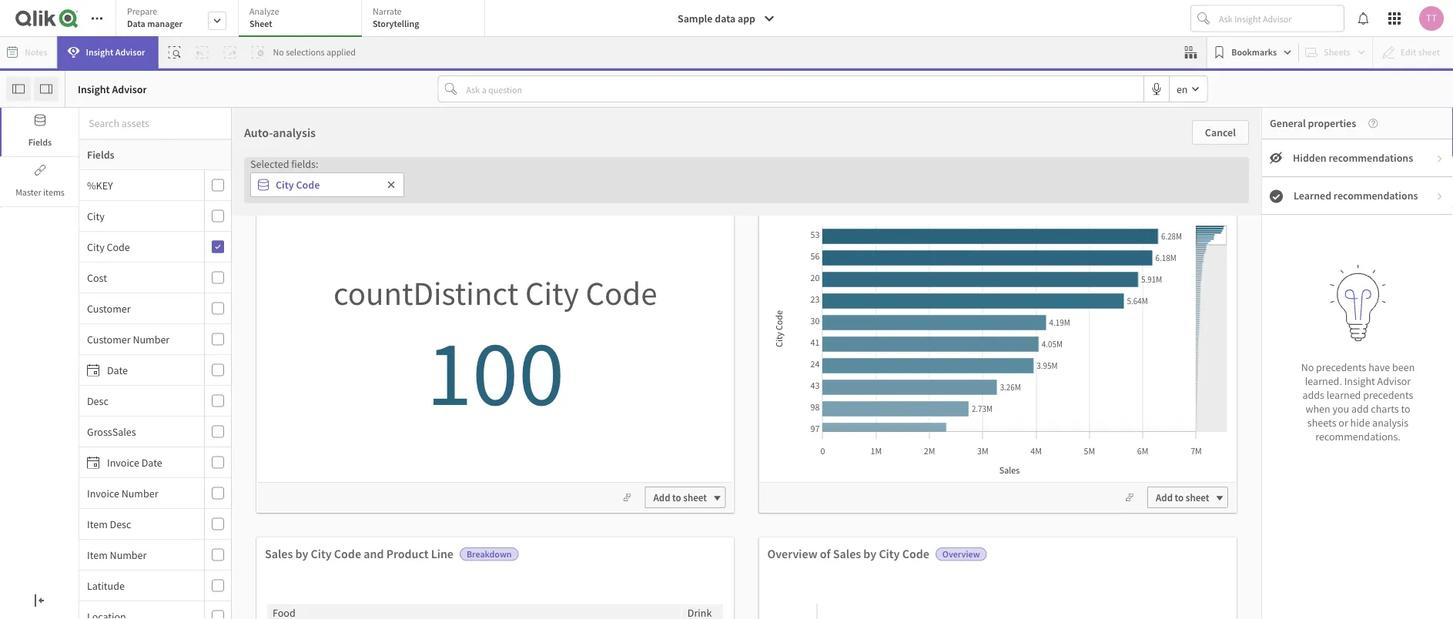 Task type: vqa. For each thing, say whether or not it's contained in the screenshot.
City within countDistinct City Code 100
yes



Task type: describe. For each thing, give the bounding box(es) containing it.
of
[[820, 546, 831, 562]]

hidden
[[1294, 151, 1327, 165]]

charts
[[1372, 402, 1400, 416]]

countdistinct
[[334, 272, 519, 314]]

option
[[581, 194, 631, 217]]

cost
[[87, 271, 107, 285]]

data inside explore your data directly or let qlik generate insights for you with
[[507, 403, 527, 416]]

customer for customer
[[87, 302, 131, 316]]

overview for overview of sales by city code
[[768, 546, 818, 562]]

saved
[[748, 447, 774, 460]]

when
[[1306, 402, 1331, 416]]

100 application
[[0, 0, 1454, 619]]

add to sheet for first add to sheet button from right
[[1157, 491, 1210, 504]]

learned
[[1327, 388, 1362, 402]]

to start creating visualizations and build your new sheet.
[[853, 403, 998, 460]]

2 add to sheet button from the left
[[1148, 487, 1229, 509]]

explore for explore your data directly or let qlik generate insights for you with
[[448, 403, 482, 416]]

directly
[[529, 403, 563, 416]]

choose an option below to get started adding to this sheet...
[[496, 194, 958, 217]]

selections tool image
[[1185, 46, 1198, 59]]

no precedents have been learned. insight advisor adds learned precedents when you add charts to sheets or hide analysis recommendations.
[[1302, 360, 1416, 443]]

sample data app
[[678, 12, 756, 25]]

started
[[734, 194, 788, 217]]

small image for hidden recommendations
[[1436, 154, 1445, 164]]

2 sales from the left
[[834, 546, 862, 562]]

item desc menu item
[[79, 509, 231, 540]]

bookmarks
[[1232, 46, 1278, 58]]

sheet
[[250, 18, 272, 30]]

or inside explore your data directly or let qlik generate insights for you with
[[565, 403, 574, 416]]

0 vertical spatial desc
[[87, 394, 108, 408]]

new for find
[[672, 403, 691, 416]]

advisor down insight advisor dropdown button
[[112, 82, 147, 96]]

1 horizontal spatial city code
[[276, 178, 320, 192]]

new inside to start creating visualizations and build your new sheet.
[[913, 447, 932, 460]]

with
[[574, 423, 594, 437]]

let
[[577, 403, 588, 416]]

any
[[780, 423, 796, 437]]

recommendations for hidden recommendations
[[1329, 151, 1414, 165]]

insights inside . any found insights can be saved to this sheet.
[[679, 447, 714, 460]]

sample
[[678, 12, 713, 25]]

location menu item
[[79, 602, 231, 619]]

analyze
[[250, 5, 279, 17]]

line
[[431, 546, 454, 562]]

been
[[1393, 360, 1416, 374]]

customer for customer number
[[87, 332, 131, 346]]

1 horizontal spatial this
[[869, 194, 898, 217]]

sheet for first add to sheet button from right
[[1186, 491, 1210, 504]]

sheet...
[[902, 194, 958, 217]]

edit image
[[887, 403, 906, 417]]

tab list inside 100 'application'
[[116, 0, 491, 39]]

latitude menu item
[[79, 571, 231, 602]]

this inside . any found insights can be saved to this sheet.
[[788, 447, 804, 460]]

grosssales menu item
[[79, 417, 231, 448]]

0 horizontal spatial fields
[[28, 136, 52, 148]]

sheets
[[1308, 416, 1337, 429]]

1 vertical spatial precedents
[[1364, 388, 1414, 402]]

to inside no precedents have been learned. insight advisor adds learned precedents when you add charts to sheets or hide analysis recommendations.
[[1402, 402, 1411, 416]]

overview for overview
[[943, 549, 981, 561]]

create new analytics
[[871, 371, 980, 387]]

start
[[972, 403, 993, 416]]

cost menu item
[[79, 263, 231, 294]]

small image for learned recommendations
[[1436, 192, 1445, 201]]

number for invoice number
[[121, 487, 158, 500]]

code inside menu item
[[107, 240, 130, 254]]

edit sheet
[[906, 404, 949, 416]]

Search assets text field
[[79, 109, 231, 137]]

city inside menu item
[[87, 209, 105, 223]]

deselect field image
[[387, 180, 396, 190]]

ask insight advisor
[[686, 425, 765, 437]]

sales by city code and product line
[[265, 546, 454, 562]]

0 vertical spatial precedents
[[1317, 360, 1367, 374]]

invoice number
[[87, 487, 158, 500]]

learned recommendations button
[[1263, 177, 1454, 215]]

city code button
[[79, 240, 201, 254]]

master items
[[16, 186, 65, 198]]

you inside explore your data directly or let qlik generate insights for you with
[[556, 423, 572, 437]]

item desc
[[87, 517, 131, 531]]

no for no precedents have been learned. insight advisor adds learned precedents when you add charts to sheets or hide analysis recommendations.
[[1302, 360, 1315, 374]]

edit
[[906, 404, 923, 416]]

no for no selections applied
[[273, 46, 284, 58]]

hidden recommendations
[[1294, 151, 1414, 165]]

for
[[541, 423, 553, 437]]

data up directly
[[548, 371, 571, 387]]

1 by from the left
[[295, 546, 308, 562]]

app
[[738, 12, 756, 25]]

1 vertical spatial insight advisor
[[78, 82, 147, 96]]

countdistinct city code 100
[[334, 272, 658, 431]]

build
[[975, 426, 998, 440]]

add
[[1352, 402, 1370, 416]]

sheet. inside . any found insights can be saved to this sheet.
[[713, 467, 741, 481]]

be
[[734, 447, 745, 460]]

bookmarks button
[[1211, 40, 1296, 65]]

1 horizontal spatial fields
[[87, 148, 115, 162]]

menu inside 100 'application'
[[79, 170, 231, 619]]

get
[[706, 194, 730, 217]]

customer button
[[79, 302, 201, 316]]

Ask a question text field
[[463, 77, 1144, 101]]

breakdown
[[467, 549, 512, 561]]

item for item number
[[87, 548, 108, 562]]

insight advisor inside dropdown button
[[86, 46, 145, 58]]

prepare
[[127, 5, 157, 17]]

recommendations for learned recommendations
[[1334, 189, 1419, 203]]

date button
[[79, 363, 201, 377]]

find new insights in the data using
[[650, 403, 804, 416]]

sheet. inside to start creating visualizations and build your new sheet.
[[934, 447, 961, 460]]

item number menu item
[[79, 540, 231, 571]]

and for build
[[955, 426, 973, 440]]

2 by from the left
[[864, 546, 877, 562]]

selected
[[250, 157, 289, 171]]

0 horizontal spatial the
[[527, 371, 545, 387]]

1 horizontal spatial the
[[741, 403, 756, 416]]

0 horizontal spatial date
[[107, 363, 128, 377]]

customer menu item
[[79, 294, 231, 324]]

latitude button
[[79, 579, 201, 593]]

grosssales
[[87, 425, 136, 439]]

analytics
[[933, 371, 980, 387]]

city inside countdistinct city code 100
[[525, 272, 579, 314]]

no selections applied
[[273, 46, 356, 58]]

insight inside insight advisor dropdown button
[[86, 46, 113, 58]]

insights inside explore your data directly or let qlik generate insights for you with
[[504, 423, 539, 437]]

below
[[635, 194, 683, 217]]

general properties
[[1271, 116, 1357, 130]]

a
[[711, 371, 718, 387]]

invoice number button
[[79, 487, 201, 500]]

using
[[780, 403, 804, 416]]

item desc button
[[79, 517, 201, 531]]

manager
[[147, 18, 183, 30]]



Task type: locate. For each thing, give the bounding box(es) containing it.
no
[[273, 46, 284, 58], [1302, 360, 1315, 374]]

qlik
[[590, 403, 608, 416]]

1 horizontal spatial or
[[1339, 416, 1349, 429]]

item up item number
[[87, 517, 108, 531]]

2 add to sheet from the left
[[1157, 491, 1210, 504]]

recommendations.
[[1316, 429, 1401, 443]]

and left 'build'
[[955, 426, 973, 440]]

1 horizontal spatial add to sheet
[[1157, 491, 1210, 504]]

explore the data
[[485, 371, 571, 387]]

city code menu item
[[79, 232, 231, 263]]

data left directly
[[507, 403, 527, 416]]

1 vertical spatial your
[[890, 447, 911, 460]]

item inside menu item
[[87, 517, 108, 531]]

Ask Insight Advisor text field
[[1217, 6, 1345, 31]]

use
[[859, 403, 877, 416]]

applied
[[327, 46, 356, 58]]

new right create
[[908, 371, 930, 387]]

invoice inside menu item
[[87, 487, 119, 500]]

sales
[[265, 546, 293, 562], [834, 546, 862, 562]]

0 vertical spatial customer
[[87, 302, 131, 316]]

or left hide on the right bottom of page
[[1339, 416, 1349, 429]]

invoice date
[[107, 456, 162, 470]]

1 vertical spatial recommendations
[[1334, 189, 1419, 203]]

customer inside customer number menu item
[[87, 332, 131, 346]]

this left sheet...
[[869, 194, 898, 217]]

analysis up selected fields:
[[273, 125, 316, 140]]

explore up the generate
[[448, 403, 482, 416]]

terry turtle image
[[1420, 6, 1445, 31]]

desc down invoice number
[[110, 517, 131, 531]]

code inside countdistinct city code 100
[[586, 272, 658, 314]]

1 vertical spatial date
[[142, 456, 162, 470]]

menu
[[79, 170, 231, 619]]

0 horizontal spatial you
[[556, 423, 572, 437]]

en button
[[1170, 76, 1208, 102]]

sheet. down can
[[713, 467, 741, 481]]

have
[[682, 371, 709, 387]]

view disabled image
[[1271, 152, 1283, 164]]

0 horizontal spatial and
[[364, 546, 384, 562]]

0 vertical spatial analysis
[[273, 125, 316, 140]]

insights left 'for'
[[504, 423, 539, 437]]

0 horizontal spatial no
[[273, 46, 284, 58]]

city code up cost
[[87, 240, 130, 254]]

code
[[296, 178, 320, 192], [107, 240, 130, 254], [586, 272, 658, 314], [334, 546, 361, 562], [903, 546, 930, 562]]

your down visualizations
[[890, 447, 911, 460]]

date down the grosssales menu item
[[142, 456, 162, 470]]

new for create
[[908, 371, 930, 387]]

master items button
[[0, 158, 79, 206], [2, 158, 79, 206]]

generate
[[462, 423, 501, 437]]

city code down fields:
[[276, 178, 320, 192]]

add to sheet for first add to sheet button from the left
[[654, 491, 707, 504]]

recommendations
[[1329, 151, 1414, 165], [1334, 189, 1419, 203]]

2 vertical spatial number
[[110, 548, 147, 562]]

2 item from the top
[[87, 548, 108, 562]]

date down customer number on the bottom left
[[107, 363, 128, 377]]

1 master items button from the left
[[0, 158, 79, 206]]

this
[[869, 194, 898, 217], [788, 447, 804, 460]]

0 horizontal spatial add to sheet
[[654, 491, 707, 504]]

add to sheet
[[654, 491, 707, 504], [1157, 491, 1210, 504]]

1 horizontal spatial add
[[1157, 491, 1173, 504]]

small image
[[1436, 154, 1445, 164], [1271, 190, 1284, 203], [1436, 192, 1445, 201]]

selections
[[286, 46, 325, 58]]

find
[[650, 403, 669, 416]]

customer number button
[[79, 332, 201, 346]]

sheet
[[925, 404, 949, 416], [684, 491, 707, 504], [1186, 491, 1210, 504]]

1 vertical spatial desc
[[110, 517, 131, 531]]

0 horizontal spatial analysis
[[273, 125, 316, 140]]

auto-analysis
[[244, 125, 316, 140]]

1 vertical spatial sheet.
[[713, 467, 741, 481]]

number inside menu item
[[121, 487, 158, 500]]

analysis inside no precedents have been learned. insight advisor adds learned precedents when you add charts to sheets or hide analysis recommendations.
[[1373, 416, 1409, 429]]

2 add from the left
[[1157, 491, 1173, 504]]

insight advisor down insight advisor dropdown button
[[78, 82, 147, 96]]

or inside no precedents have been learned. insight advisor adds learned precedents when you add charts to sheets or hide analysis recommendations.
[[1339, 416, 1349, 429]]

to inside . any found insights can be saved to this sheet.
[[776, 447, 785, 460]]

.
[[775, 423, 777, 437]]

insights
[[693, 403, 728, 416], [504, 423, 539, 437], [679, 447, 714, 460]]

fields up the %key
[[87, 148, 115, 162]]

the up directly
[[527, 371, 545, 387]]

your up the generate
[[484, 403, 504, 416]]

advisor up be
[[734, 425, 765, 437]]

0 horizontal spatial add
[[654, 491, 671, 504]]

general
[[1271, 116, 1307, 130]]

explore inside explore your data directly or let qlik generate insights for you with
[[448, 403, 482, 416]]

and left the product
[[364, 546, 384, 562]]

smart search image
[[168, 46, 181, 59]]

1 horizontal spatial and
[[955, 426, 973, 440]]

precedents down have
[[1364, 388, 1414, 402]]

data inside button
[[715, 12, 736, 25]]

number up item desc button
[[121, 487, 158, 500]]

2 master items button from the left
[[2, 158, 79, 206]]

. any found insights can be saved to this sheet.
[[650, 423, 804, 481]]

tab list
[[116, 0, 491, 39]]

invoice date menu item
[[79, 448, 231, 478]]

0 vertical spatial your
[[484, 403, 504, 416]]

sheet.
[[934, 447, 961, 460], [713, 467, 741, 481]]

grosssales button
[[79, 425, 201, 439]]

have a question?
[[682, 371, 772, 387]]

found
[[650, 447, 676, 460]]

insight inside no precedents have been learned. insight advisor adds learned precedents when you add charts to sheets or hide analysis recommendations.
[[1345, 374, 1376, 388]]

or left let
[[565, 403, 574, 416]]

0 horizontal spatial this
[[788, 447, 804, 460]]

an
[[557, 194, 577, 217]]

cancel
[[1206, 126, 1237, 139]]

and for product
[[364, 546, 384, 562]]

0 horizontal spatial overview
[[768, 546, 818, 562]]

1 horizontal spatial date
[[142, 456, 162, 470]]

explore your data directly or let qlik generate insights for you with
[[448, 403, 608, 437]]

data
[[127, 18, 145, 30]]

data
[[715, 12, 736, 25], [548, 371, 571, 387], [507, 403, 527, 416], [758, 403, 778, 416]]

0 vertical spatial insight advisor
[[86, 46, 145, 58]]

0 horizontal spatial add to sheet button
[[645, 487, 726, 509]]

0 horizontal spatial sales
[[265, 546, 293, 562]]

1 add to sheet from the left
[[654, 491, 707, 504]]

your
[[484, 403, 504, 416], [890, 447, 911, 460]]

0 horizontal spatial explore
[[448, 403, 482, 416]]

1 vertical spatial invoice
[[87, 487, 119, 500]]

ask
[[686, 425, 701, 437]]

invoice
[[107, 456, 139, 470], [87, 487, 119, 500]]

1 horizontal spatial desc
[[110, 517, 131, 531]]

1 sales from the left
[[265, 546, 293, 562]]

1 vertical spatial the
[[741, 403, 756, 416]]

customer inside customer menu item
[[87, 302, 131, 316]]

customer up date button
[[87, 332, 131, 346]]

add for first add to sheet button from the left
[[654, 491, 671, 504]]

item number
[[87, 548, 147, 562]]

0 horizontal spatial or
[[565, 403, 574, 416]]

number down customer menu item at left
[[133, 332, 170, 346]]

2 horizontal spatial sheet
[[1186, 491, 1210, 504]]

insight advisor down data
[[86, 46, 145, 58]]

number down item desc button
[[110, 548, 147, 562]]

customer number
[[87, 332, 170, 346]]

sheet. down visualizations
[[934, 447, 961, 460]]

item number button
[[79, 548, 201, 562]]

create
[[871, 371, 905, 387]]

recommendations down the help image
[[1329, 151, 1414, 165]]

hidden recommendations button
[[1263, 139, 1454, 177]]

%key button
[[79, 178, 201, 192]]

date menu item
[[79, 355, 231, 386]]

item up latitude
[[87, 548, 108, 562]]

invoice for invoice number
[[87, 487, 119, 500]]

0 horizontal spatial by
[[295, 546, 308, 562]]

cancel button
[[1193, 120, 1250, 145]]

the right "in"
[[741, 403, 756, 416]]

0 vertical spatial recommendations
[[1329, 151, 1414, 165]]

by
[[295, 546, 308, 562], [864, 546, 877, 562]]

1 vertical spatial and
[[364, 546, 384, 562]]

new right 'find'
[[672, 403, 691, 416]]

analysis
[[273, 125, 316, 140], [1373, 416, 1409, 429]]

this down any
[[788, 447, 804, 460]]

1 horizontal spatial add to sheet button
[[1148, 487, 1229, 509]]

0 vertical spatial you
[[1333, 402, 1350, 416]]

1 horizontal spatial by
[[864, 546, 877, 562]]

advisor inside dropdown button
[[115, 46, 145, 58]]

0 vertical spatial city code
[[276, 178, 320, 192]]

0 vertical spatial sheet.
[[934, 447, 961, 460]]

properties
[[1309, 116, 1357, 130]]

auto-
[[244, 125, 273, 140]]

0 vertical spatial invoice
[[107, 456, 139, 470]]

1 vertical spatial customer
[[87, 332, 131, 346]]

no inside no precedents have been learned. insight advisor adds learned precedents when you add charts to sheets or hide analysis recommendations.
[[1302, 360, 1315, 374]]

1 vertical spatial insights
[[504, 423, 539, 437]]

1 vertical spatial analysis
[[1373, 416, 1409, 429]]

1 vertical spatial item
[[87, 548, 108, 562]]

0 vertical spatial explore
[[485, 371, 525, 387]]

recommendations down hidden recommendations button
[[1334, 189, 1419, 203]]

desc menu item
[[79, 386, 231, 417]]

fields up the master items
[[28, 136, 52, 148]]

invoice for invoice date
[[107, 456, 139, 470]]

%key
[[87, 178, 113, 192]]

2 vertical spatial insights
[[679, 447, 714, 460]]

overview of sales by city code
[[768, 546, 930, 562]]

0 vertical spatial number
[[133, 332, 170, 346]]

no left 'selections'
[[273, 46, 284, 58]]

customer down cost
[[87, 302, 131, 316]]

you left add
[[1333, 402, 1350, 416]]

cost button
[[79, 271, 201, 285]]

1 horizontal spatial you
[[1333, 402, 1350, 416]]

1 vertical spatial no
[[1302, 360, 1315, 374]]

items
[[43, 186, 65, 198]]

invoice number menu item
[[79, 478, 231, 509]]

selected fields:
[[250, 157, 319, 171]]

0 vertical spatial new
[[908, 371, 930, 387]]

desc
[[87, 394, 108, 408], [110, 517, 131, 531]]

en
[[1177, 82, 1188, 96]]

0 horizontal spatial sheet.
[[713, 467, 741, 481]]

you
[[1333, 402, 1350, 416], [556, 423, 572, 437]]

0 vertical spatial insights
[[693, 403, 728, 416]]

1 vertical spatial city code
[[87, 240, 130, 254]]

your inside to start creating visualizations and build your new sheet.
[[890, 447, 911, 460]]

0 vertical spatial no
[[273, 46, 284, 58]]

advisor up charts
[[1378, 374, 1412, 388]]

add
[[654, 491, 671, 504], [1157, 491, 1173, 504]]

1 customer from the top
[[87, 302, 131, 316]]

data left app
[[715, 12, 736, 25]]

latitude
[[87, 579, 125, 593]]

insights left "in"
[[693, 403, 728, 416]]

city code inside menu item
[[87, 240, 130, 254]]

adding
[[792, 194, 846, 217]]

invoice up item desc
[[87, 487, 119, 500]]

hide properties image
[[40, 83, 52, 95]]

customer
[[87, 302, 131, 316], [87, 332, 131, 346]]

new down visualizations
[[913, 447, 932, 460]]

city inside menu item
[[87, 240, 105, 254]]

1 vertical spatial this
[[788, 447, 804, 460]]

2 customer from the top
[[87, 332, 131, 346]]

city menu item
[[79, 201, 231, 232]]

small image inside hidden recommendations button
[[1436, 154, 1445, 164]]

hide assets image
[[12, 83, 25, 95]]

invoice up invoice number
[[107, 456, 139, 470]]

1 vertical spatial you
[[556, 423, 572, 437]]

to inside to start creating visualizations and build your new sheet.
[[961, 403, 970, 416]]

0 horizontal spatial city code
[[87, 240, 130, 254]]

precedents up learned
[[1317, 360, 1367, 374]]

number for item number
[[110, 548, 147, 562]]

1 vertical spatial new
[[672, 403, 691, 416]]

advisor inside no precedents have been learned. insight advisor adds learned precedents when you add charts to sheets or hide analysis recommendations.
[[1378, 374, 1412, 388]]

prepare data manager
[[127, 5, 183, 30]]

and inside to start creating visualizations and build your new sheet.
[[955, 426, 973, 440]]

1 add from the left
[[654, 491, 671, 504]]

0 vertical spatial item
[[87, 517, 108, 531]]

0 vertical spatial the
[[527, 371, 545, 387]]

advisor down data
[[115, 46, 145, 58]]

explore up explore your data directly or let qlik generate insights for you with at the bottom of the page
[[485, 371, 525, 387]]

invoice inside menu item
[[107, 456, 139, 470]]

%key menu item
[[79, 170, 231, 201]]

recommendations inside learned recommendations "button"
[[1334, 189, 1419, 203]]

recommendations inside hidden recommendations button
[[1329, 151, 1414, 165]]

narrate storytelling
[[373, 5, 419, 30]]

analysis right hide on the right bottom of page
[[1373, 416, 1409, 429]]

1 add to sheet button from the left
[[645, 487, 726, 509]]

1 horizontal spatial sheet.
[[934, 447, 961, 460]]

choose
[[496, 194, 554, 217]]

have
[[1369, 360, 1391, 374]]

product
[[387, 546, 429, 562]]

1 item from the top
[[87, 517, 108, 531]]

sheet for first add to sheet button from the left
[[684, 491, 707, 504]]

0 vertical spatial and
[[955, 426, 973, 440]]

menu containing %key
[[79, 170, 231, 619]]

1 horizontal spatial explore
[[485, 371, 525, 387]]

0 vertical spatial this
[[869, 194, 898, 217]]

item inside menu item
[[87, 548, 108, 562]]

1 vertical spatial number
[[121, 487, 158, 500]]

sample data app button
[[669, 6, 785, 31]]

explore for explore the data
[[485, 371, 525, 387]]

1 horizontal spatial sales
[[834, 546, 862, 562]]

hide
[[1351, 416, 1371, 429]]

desc button
[[79, 394, 201, 408]]

1 horizontal spatial analysis
[[1373, 416, 1409, 429]]

no up adds
[[1302, 360, 1315, 374]]

1 vertical spatial explore
[[448, 403, 482, 416]]

add for first add to sheet button from right
[[1157, 491, 1173, 504]]

tab list containing prepare
[[116, 0, 491, 39]]

data up .
[[758, 403, 778, 416]]

you right 'for'
[[556, 423, 572, 437]]

help image
[[1357, 118, 1379, 128]]

0 horizontal spatial sheet
[[684, 491, 707, 504]]

you inside no precedents have been learned. insight advisor adds learned precedents when you add charts to sheets or hide analysis recommendations.
[[1333, 402, 1350, 416]]

adds
[[1303, 388, 1325, 402]]

item for item desc
[[87, 517, 108, 531]]

invoice date button
[[79, 456, 201, 470]]

precedents
[[1317, 360, 1367, 374], [1364, 388, 1414, 402]]

0 vertical spatial date
[[107, 363, 128, 377]]

insights down ask
[[679, 447, 714, 460]]

0 horizontal spatial your
[[484, 403, 504, 416]]

learned recommendations
[[1294, 189, 1419, 203]]

narrate
[[373, 5, 402, 17]]

to
[[686, 194, 702, 217], [850, 194, 866, 217], [1402, 402, 1411, 416], [961, 403, 970, 416], [776, 447, 785, 460], [673, 491, 682, 504], [1175, 491, 1184, 504]]

1 horizontal spatial your
[[890, 447, 911, 460]]

2 vertical spatial new
[[913, 447, 932, 460]]

number for customer number
[[133, 332, 170, 346]]

and
[[955, 426, 973, 440], [364, 546, 384, 562]]

your inside explore your data directly or let qlik generate insights for you with
[[484, 403, 504, 416]]

can
[[716, 447, 732, 460]]

1 horizontal spatial no
[[1302, 360, 1315, 374]]

customer number menu item
[[79, 324, 231, 355]]

1 horizontal spatial sheet
[[925, 404, 949, 416]]

desc up grosssales
[[87, 394, 108, 408]]

1 horizontal spatial overview
[[943, 549, 981, 561]]

insight advisor
[[86, 46, 145, 58], [78, 82, 147, 96]]

0 horizontal spatial desc
[[87, 394, 108, 408]]

question?
[[720, 371, 772, 387]]

storytelling
[[373, 18, 419, 30]]



